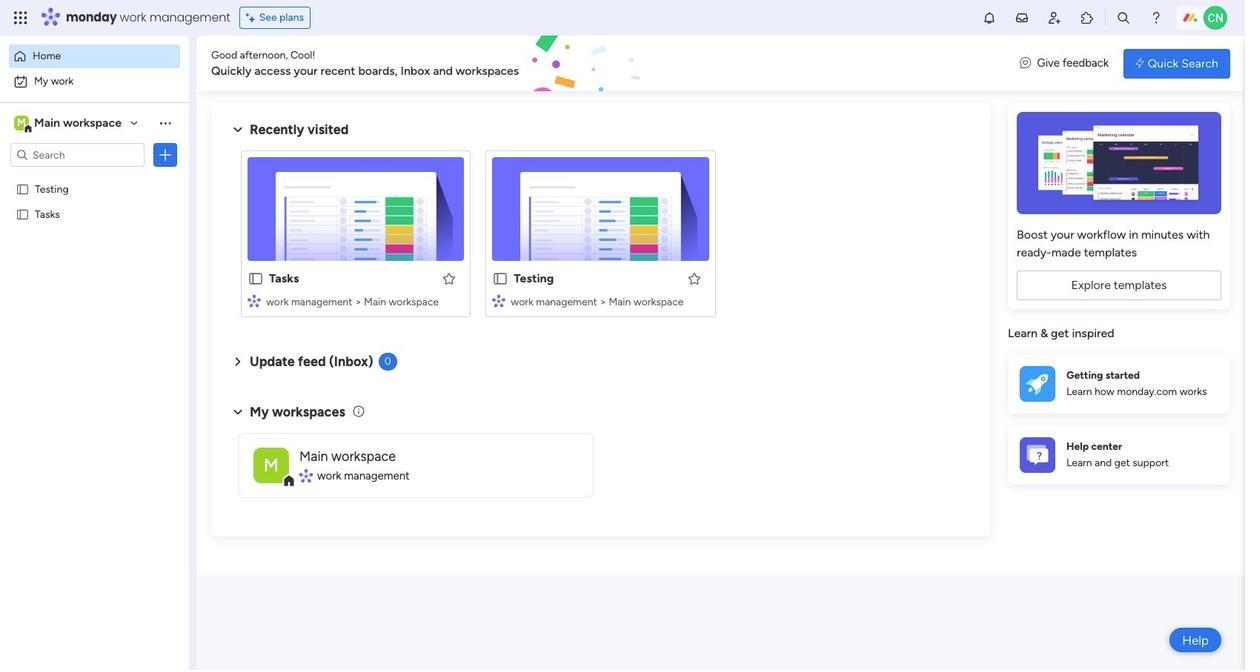 Task type: describe. For each thing, give the bounding box(es) containing it.
add to favorites image
[[442, 271, 457, 286]]

0 element
[[379, 353, 397, 371]]

v2 user feedback image
[[1020, 55, 1032, 72]]

workspace selection element
[[14, 114, 124, 133]]

v2 bolt switch image
[[1136, 55, 1145, 72]]

workspace image
[[14, 115, 29, 131]]

public board image for add to favorites icon
[[493, 271, 509, 287]]

quick search results list box
[[229, 139, 973, 335]]

2 vertical spatial option
[[0, 175, 189, 178]]

add to favorites image
[[687, 271, 702, 286]]

monday marketplace image
[[1080, 10, 1095, 25]]

Search in workspace field
[[31, 146, 124, 163]]



Task type: locate. For each thing, give the bounding box(es) containing it.
1 vertical spatial option
[[9, 70, 180, 93]]

2 horizontal spatial public board image
[[493, 271, 509, 287]]

select product image
[[13, 10, 28, 25]]

invite members image
[[1048, 10, 1062, 25]]

help image
[[1149, 10, 1164, 25]]

notifications image
[[982, 10, 997, 25]]

0 horizontal spatial public board image
[[16, 207, 30, 221]]

workspace options image
[[158, 115, 173, 130]]

public board image
[[16, 207, 30, 221], [248, 271, 264, 287], [493, 271, 509, 287]]

getting started element
[[1008, 354, 1231, 413]]

cool name image
[[1204, 6, 1228, 30]]

see plans image
[[246, 10, 259, 26]]

update feed image
[[1015, 10, 1030, 25]]

search everything image
[[1117, 10, 1131, 25]]

public board image for add to favorites image
[[248, 271, 264, 287]]

help center element
[[1008, 425, 1231, 485]]

options image
[[158, 148, 173, 162]]

public board image
[[16, 182, 30, 196]]

workspace image
[[254, 447, 289, 483]]

option
[[9, 44, 180, 68], [9, 70, 180, 93], [0, 175, 189, 178]]

close recently visited image
[[229, 121, 247, 139]]

list box
[[0, 173, 189, 427]]

close my workspaces image
[[229, 403, 247, 421]]

0 vertical spatial option
[[9, 44, 180, 68]]

1 horizontal spatial public board image
[[248, 271, 264, 287]]

open update feed (inbox) image
[[229, 353, 247, 371]]

templates image image
[[1022, 112, 1217, 214]]



Task type: vqa. For each thing, say whether or not it's contained in the screenshot.
Quick search results list box
yes



